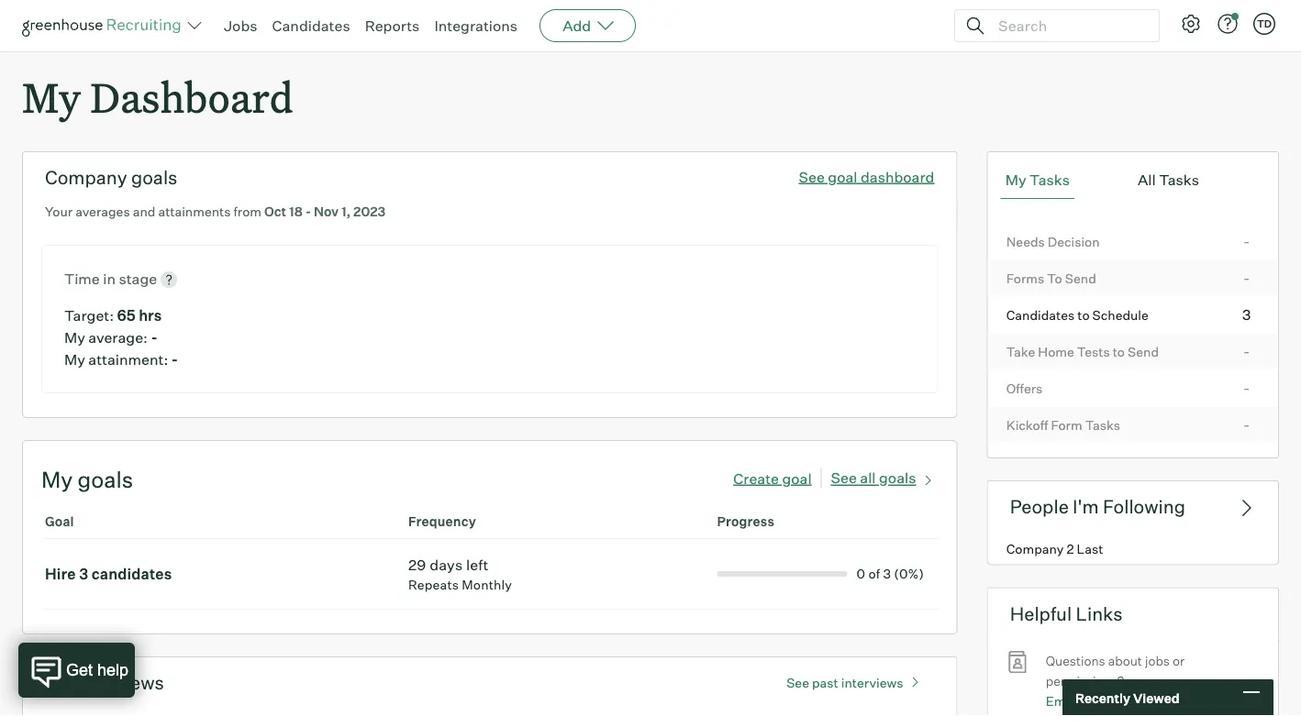 Task type: vqa. For each thing, say whether or not it's contained in the screenshot.


Task type: locate. For each thing, give the bounding box(es) containing it.
0 vertical spatial candidates
[[272, 17, 350, 35]]

0 horizontal spatial send
[[1065, 270, 1096, 287]]

goals
[[131, 166, 178, 189], [78, 466, 133, 494], [879, 469, 916, 488]]

1 horizontal spatial to
[[1113, 344, 1125, 360]]

past
[[812, 675, 839, 691]]

td button
[[1254, 13, 1276, 35]]

company for company goals
[[45, 166, 127, 189]]

goal
[[828, 168, 858, 186], [782, 469, 812, 488]]

progress bar
[[717, 572, 848, 577]]

my interviews
[[45, 672, 164, 695]]

see left "all"
[[831, 469, 857, 488]]

candidates right jobs link
[[272, 17, 350, 35]]

see past interviews
[[787, 675, 903, 691]]

or
[[1173, 653, 1185, 669]]

tasks right "all"
[[1159, 171, 1199, 189]]

0 horizontal spatial company
[[45, 166, 127, 189]]

tasks right form
[[1085, 417, 1121, 433]]

2023
[[353, 204, 386, 220]]

tasks up needs decision
[[1030, 171, 1070, 189]]

send
[[1065, 270, 1096, 287], [1128, 344, 1159, 360]]

i'm
[[1073, 496, 1099, 519]]

candidates link
[[272, 17, 350, 35]]

1 vertical spatial to
[[1113, 344, 1125, 360]]

1 vertical spatial goal
[[782, 469, 812, 488]]

0 horizontal spatial to
[[1078, 307, 1090, 323]]

0 vertical spatial send
[[1065, 270, 1096, 287]]

Search text field
[[994, 12, 1143, 39]]

links
[[1076, 602, 1123, 625]]

all
[[1138, 171, 1156, 189]]

goal left dashboard
[[828, 168, 858, 186]]

see left "past"
[[787, 675, 809, 691]]

65
[[117, 307, 136, 325]]

jobs
[[224, 17, 257, 35]]

1 horizontal spatial send
[[1128, 344, 1159, 360]]

0 horizontal spatial candidates
[[272, 17, 350, 35]]

interviews
[[75, 672, 164, 695]]

goals for my goals
[[78, 466, 133, 494]]

candidates down forms to send
[[1007, 307, 1075, 323]]

1 horizontal spatial your
[[1082, 694, 1110, 710]]

company left 2 at the bottom of the page
[[1007, 541, 1064, 557]]

1 vertical spatial company
[[1007, 541, 1064, 557]]

to
[[1078, 307, 1090, 323], [1113, 344, 1125, 360]]

0 horizontal spatial tasks
[[1030, 171, 1070, 189]]

1 horizontal spatial tasks
[[1085, 417, 1121, 433]]

people i'm following link
[[987, 481, 1279, 532]]

1 horizontal spatial candidates
[[1007, 307, 1075, 323]]

see for company goals
[[799, 168, 825, 186]]

see inside see past interviews link
[[787, 675, 809, 691]]

my for tasks
[[1006, 171, 1027, 189]]

in-
[[1113, 694, 1130, 710]]

goal right create on the bottom of page
[[782, 469, 812, 488]]

send right to
[[1065, 270, 1096, 287]]

company up averages
[[45, 166, 127, 189]]

hire
[[45, 566, 76, 584]]

to right tests
[[1113, 344, 1125, 360]]

0 vertical spatial goal
[[828, 168, 858, 186]]

to up take home tests to send
[[1078, 307, 1090, 323]]

0 horizontal spatial your
[[45, 204, 73, 220]]

1 vertical spatial see
[[831, 469, 857, 488]]

company goals
[[45, 166, 178, 189]]

average:
[[88, 329, 148, 347]]

1 horizontal spatial goal
[[828, 168, 858, 186]]

your left averages
[[45, 204, 73, 220]]

2 horizontal spatial 3
[[1242, 305, 1251, 324]]

questions
[[1046, 653, 1106, 669]]

take
[[1007, 344, 1035, 360]]

your down permissions?
[[1082, 694, 1110, 710]]

my for interviews
[[45, 672, 71, 695]]

about
[[1108, 653, 1142, 669]]

my goals
[[41, 466, 133, 494]]

tab list
[[1001, 162, 1266, 199]]

dashboard
[[90, 70, 293, 124]]

progress
[[717, 514, 775, 530]]

see left dashboard
[[799, 168, 825, 186]]

jobs
[[1145, 653, 1170, 669]]

people
[[1010, 496, 1069, 519]]

left
[[466, 556, 489, 575]]

all
[[860, 469, 876, 488]]

my tasks button
[[1001, 162, 1075, 199]]

1 vertical spatial send
[[1128, 344, 1159, 360]]

greenhouse recruiting image
[[22, 15, 187, 37]]

td button
[[1250, 9, 1279, 39]]

hire 3 candidates
[[45, 566, 172, 584]]

2 vertical spatial see
[[787, 675, 809, 691]]

1 vertical spatial your
[[1082, 694, 1110, 710]]

add button
[[540, 9, 636, 42]]

0
[[857, 566, 866, 582]]

my inside my tasks button
[[1006, 171, 1027, 189]]

tab list containing my tasks
[[1001, 162, 1266, 199]]

0 vertical spatial see
[[799, 168, 825, 186]]

1 vertical spatial candidates
[[1007, 307, 1075, 323]]

target:
[[64, 307, 114, 325]]

take home tests to send
[[1007, 344, 1159, 360]]

1,
[[341, 204, 351, 220]]

recently viewed
[[1076, 690, 1180, 706]]

stage
[[119, 270, 157, 288]]

candidates
[[272, 17, 350, 35], [1007, 307, 1075, 323]]

tasks
[[1030, 171, 1070, 189], [1159, 171, 1199, 189], [1085, 417, 1121, 433]]

1 horizontal spatial 3
[[883, 566, 891, 582]]

0 horizontal spatial goal
[[782, 469, 812, 488]]

3
[[1242, 305, 1251, 324], [79, 566, 88, 584], [883, 566, 891, 582]]

send down "schedule"
[[1128, 344, 1159, 360]]

your
[[45, 204, 73, 220], [1082, 694, 1110, 710]]

0 vertical spatial company
[[45, 166, 127, 189]]

0 horizontal spatial 3
[[79, 566, 88, 584]]

schedule
[[1093, 307, 1149, 323]]

2 horizontal spatial tasks
[[1159, 171, 1199, 189]]

helpful links
[[1010, 602, 1123, 625]]

my
[[22, 70, 81, 124], [1006, 171, 1027, 189], [64, 329, 85, 347], [64, 351, 85, 369], [41, 466, 73, 494], [45, 672, 71, 695]]

my for goals
[[41, 466, 73, 494]]

1 horizontal spatial company
[[1007, 541, 1064, 557]]

forms
[[1007, 270, 1045, 287]]

tests
[[1077, 344, 1110, 360]]

decision
[[1048, 234, 1100, 250]]



Task type: describe. For each thing, give the bounding box(es) containing it.
candidates for candidates to schedule
[[1007, 307, 1075, 323]]

oct
[[264, 204, 286, 220]]

see goal dashboard link
[[799, 168, 935, 186]]

my for dashboard
[[22, 70, 81, 124]]

all tasks
[[1138, 171, 1199, 189]]

home
[[1038, 344, 1075, 360]]

form
[[1051, 417, 1083, 433]]

email
[[1046, 694, 1080, 710]]

goal for create
[[782, 469, 812, 488]]

your inside questions about jobs or permissions? email your in-house contacts
[[1082, 694, 1110, 710]]

following
[[1103, 496, 1186, 519]]

(0%)
[[894, 566, 924, 582]]

create goal
[[734, 469, 812, 488]]

averages
[[75, 204, 130, 220]]

frequency
[[408, 514, 476, 530]]

reports link
[[365, 17, 420, 35]]

time in
[[64, 270, 119, 288]]

goals inside 'link'
[[879, 469, 916, 488]]

people i'm following
[[1010, 496, 1186, 519]]

2
[[1067, 541, 1074, 557]]

target: 65 hrs my average: - my attainment: -
[[64, 307, 178, 369]]

tasks for my tasks
[[1030, 171, 1070, 189]]

see inside see all goals 'link'
[[831, 469, 857, 488]]

attainment:
[[88, 351, 168, 369]]

in
[[103, 270, 116, 288]]

see all goals link
[[831, 465, 938, 488]]

contacts
[[1171, 694, 1226, 710]]

offers
[[1007, 381, 1043, 397]]

see goal dashboard
[[799, 168, 935, 186]]

company for company 2 last
[[1007, 541, 1064, 557]]

time
[[64, 270, 100, 288]]

candidates for candidates
[[272, 17, 350, 35]]

needs
[[1007, 234, 1045, 250]]

recently
[[1076, 690, 1131, 706]]

0 vertical spatial your
[[45, 204, 73, 220]]

house
[[1130, 694, 1169, 710]]

last
[[1077, 541, 1103, 557]]

configure image
[[1180, 13, 1202, 35]]

kickoff
[[1007, 417, 1048, 433]]

td
[[1257, 17, 1272, 30]]

monthly
[[462, 577, 512, 594]]

goal for see
[[828, 168, 858, 186]]

all tasks button
[[1133, 162, 1204, 199]]

from
[[234, 204, 262, 220]]

email your in-house contacts link
[[1046, 692, 1226, 713]]

goals for company goals
[[131, 166, 178, 189]]

and
[[133, 204, 155, 220]]

nov
[[314, 204, 339, 220]]

candidates
[[92, 566, 172, 584]]

interviews
[[841, 675, 903, 691]]

attainments
[[158, 204, 231, 220]]

permissions?
[[1046, 673, 1124, 690]]

your averages and attainments from oct 18 - nov 1, 2023
[[45, 204, 386, 220]]

my tasks
[[1006, 171, 1070, 189]]

0 of 3 (0%)
[[857, 566, 924, 582]]

integrations
[[434, 17, 518, 35]]

viewed
[[1133, 690, 1180, 706]]

jobs link
[[224, 17, 257, 35]]

see for my interviews
[[787, 675, 809, 691]]

integrations link
[[434, 17, 518, 35]]

repeats
[[408, 577, 459, 594]]

of
[[869, 566, 880, 582]]

goal
[[45, 514, 74, 530]]

my dashboard
[[22, 70, 293, 124]]

company 2 last
[[1007, 541, 1103, 557]]

29 days left repeats monthly
[[408, 556, 512, 594]]

needs decision
[[1007, 234, 1100, 250]]

days
[[430, 556, 463, 575]]

forms to send
[[1007, 270, 1096, 287]]

reports
[[365, 17, 420, 35]]

to
[[1047, 270, 1063, 287]]

create goal link
[[734, 469, 831, 488]]

tasks for all tasks
[[1159, 171, 1199, 189]]

hrs
[[139, 307, 162, 325]]

questions about jobs or permissions? email your in-house contacts
[[1046, 653, 1226, 710]]

29
[[408, 556, 426, 575]]

dashboard
[[861, 168, 935, 186]]

see past interviews link
[[778, 667, 935, 691]]

company 2 last link
[[988, 532, 1278, 565]]

kickoff form tasks
[[1007, 417, 1121, 433]]

helpful
[[1010, 602, 1072, 625]]

0 vertical spatial to
[[1078, 307, 1090, 323]]

see all goals
[[831, 469, 916, 488]]

create
[[734, 469, 779, 488]]



